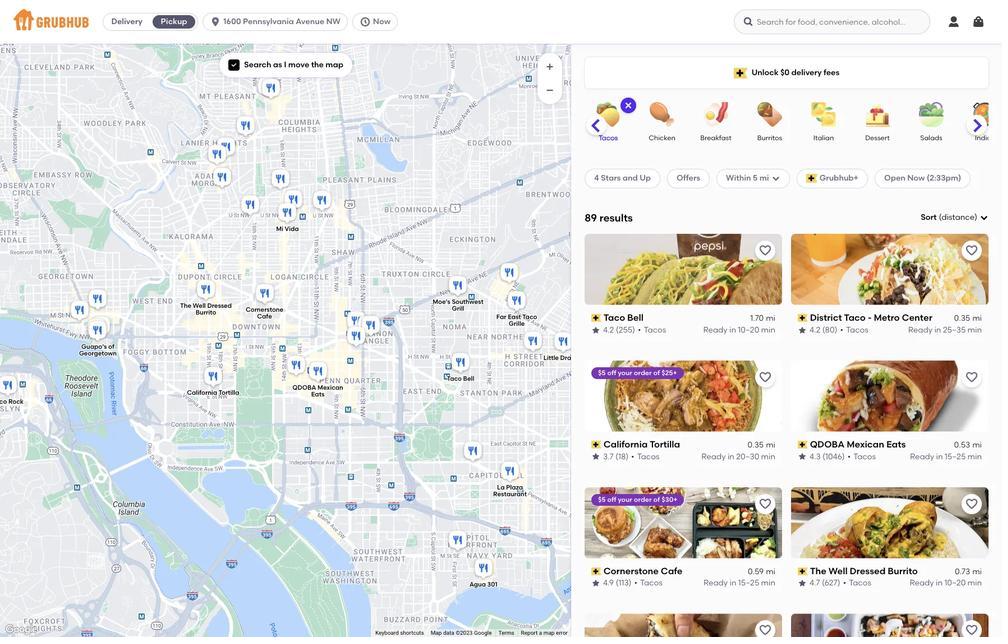Task type: locate. For each thing, give the bounding box(es) containing it.
little dragon image
[[552, 330, 575, 355]]

1 horizontal spatial 15–25
[[945, 452, 966, 461]]

0 vertical spatial order
[[634, 369, 652, 377]]

4.2
[[603, 325, 614, 335], [810, 325, 821, 335]]

in for the well dressed burrito
[[936, 579, 943, 588]]

tortilla inside 'map' region
[[219, 389, 239, 397]]

eats down qdoba mexican eats logo
[[886, 439, 906, 450]]

1 vertical spatial 0.35 mi
[[748, 440, 775, 450]]

order left $30+
[[634, 496, 652, 504]]

grille
[[509, 321, 525, 328]]

2 4.2 from the left
[[810, 325, 821, 335]]

cafe
[[257, 313, 272, 321], [661, 566, 683, 577]]

1 horizontal spatial svg image
[[947, 15, 961, 29]]

• for well
[[843, 579, 846, 588]]

• tacos
[[638, 325, 666, 335], [840, 325, 868, 335], [631, 452, 660, 461], [848, 452, 876, 461], [634, 579, 663, 588], [843, 579, 871, 588]]

4.7
[[810, 579, 820, 588]]

qdoba up 4.3 (1046)
[[810, 439, 845, 450]]

dressed down the well dressed burrito logo at the right bottom of page
[[850, 566, 886, 577]]

map right a at right bottom
[[543, 630, 555, 636]]

save this restaurant button for district taco - metro center logo
[[962, 241, 982, 261]]

1 vertical spatial cornerstone
[[604, 566, 659, 577]]

of right guapo's
[[108, 344, 114, 351]]

star icon image for the well dressed burrito
[[798, 579, 807, 588]]

guapo's of georgetown little dragon
[[79, 344, 583, 362]]

1 vertical spatial off
[[607, 496, 616, 504]]

your for cornerstone cafe
[[618, 496, 632, 504]]

ready in 10–20 min for taco bell
[[703, 325, 775, 335]]

mi for qdoba mexican eats
[[972, 440, 982, 450]]

star icon image for qdoba mexican eats
[[798, 452, 807, 461]]

map right the
[[326, 60, 343, 70]]

grubhub plus flag logo image left grubhub+
[[806, 174, 817, 183]]

4
[[594, 174, 599, 183]]

1 vertical spatial cafe
[[661, 566, 683, 577]]

google image
[[3, 623, 40, 637]]

• right (627)
[[843, 579, 846, 588]]

0 vertical spatial now
[[373, 17, 391, 26]]

0 horizontal spatial now
[[373, 17, 391, 26]]

1 subscription pass image from the top
[[798, 314, 808, 322]]

4.2 left (255)
[[603, 325, 614, 335]]

star icon image left 4.2 (80)
[[798, 326, 807, 335]]

tacos down qdoba mexican eats
[[854, 452, 876, 461]]

mi up ready in 20–30 min
[[766, 440, 775, 450]]

offers
[[677, 174, 700, 183]]

of left $30+
[[653, 496, 660, 504]]

of left $25+
[[653, 369, 660, 377]]

save this restaurant button for sol mexican grill logo
[[962, 621, 982, 637]]

burrito
[[196, 309, 216, 316], [888, 566, 918, 577]]

mi right the 0.53
[[972, 440, 982, 450]]

in for california tortilla
[[728, 452, 734, 461]]

15–25 down the 0.53
[[945, 452, 966, 461]]

1 horizontal spatial cornerstone cafe
[[604, 566, 683, 577]]

pickup button
[[150, 13, 198, 31]]

2 vertical spatial of
[[653, 496, 660, 504]]

chicken image
[[642, 102, 682, 127]]

15–25 down 0.59
[[738, 579, 759, 588]]

0 horizontal spatial the
[[180, 302, 191, 310]]

1 4.2 from the left
[[603, 325, 614, 335]]

ready
[[703, 325, 728, 335], [908, 325, 933, 335], [702, 452, 726, 461], [910, 452, 934, 461], [704, 579, 728, 588], [910, 579, 934, 588]]

mi for cornerstone cafe
[[766, 567, 775, 577]]

0 vertical spatial cornerstone
[[246, 307, 283, 314]]

svg image
[[947, 15, 961, 29], [231, 62, 237, 69]]

dressed left cornerstone cafe image
[[207, 302, 232, 310]]

star icon image for california tortilla
[[591, 452, 600, 461]]

tacos right (627)
[[849, 579, 871, 588]]

sort
[[921, 213, 937, 222]]

10–20
[[738, 325, 759, 335], [944, 579, 966, 588]]

1 $5 from the top
[[598, 369, 606, 377]]

your for california tortilla
[[618, 369, 632, 377]]

star icon image left 4.9
[[591, 579, 600, 588]]

10–20 down the 0.73
[[944, 579, 966, 588]]

save this restaurant image
[[759, 371, 772, 384], [965, 371, 979, 384], [965, 497, 979, 511], [965, 624, 979, 637]]

chaia chinatown logo image
[[585, 614, 782, 637]]

grubhub plus flag logo image left unlock
[[734, 68, 747, 78]]

tacos right (18)
[[637, 452, 660, 461]]

1 vertical spatial 10–20
[[944, 579, 966, 588]]

1 horizontal spatial 0.35
[[954, 314, 970, 323]]

ready in 10–20 min down 1.70
[[703, 325, 775, 335]]

0 vertical spatial the
[[180, 302, 191, 310]]

min for district taco - metro center
[[968, 325, 982, 335]]

map
[[326, 60, 343, 70], [543, 630, 555, 636]]

california inside 'map' region
[[187, 389, 217, 397]]

a
[[539, 630, 542, 636]]

svg image
[[972, 15, 985, 29], [210, 16, 221, 27], [360, 16, 371, 27], [743, 16, 754, 27], [624, 101, 633, 110], [771, 174, 780, 183], [980, 213, 989, 222]]

delivery
[[791, 68, 822, 77]]

0.35
[[954, 314, 970, 323], [748, 440, 764, 450]]

tortilla
[[219, 389, 239, 397], [650, 439, 680, 450]]

2 off from the top
[[607, 496, 616, 504]]

1 order from the top
[[634, 369, 652, 377]]

1 vertical spatial $5
[[598, 496, 606, 504]]

1 vertical spatial bell
[[463, 375, 474, 382]]

report
[[521, 630, 538, 636]]

0 horizontal spatial cafe
[[257, 313, 272, 321]]

0 vertical spatial california tortilla
[[187, 389, 239, 397]]

0 horizontal spatial 0.35
[[748, 440, 764, 450]]

the up "4.7"
[[810, 566, 826, 577]]

delivery
[[111, 17, 142, 26]]

min down 1.70 mi
[[761, 325, 775, 335]]

0 vertical spatial eats
[[311, 391, 324, 399]]

tacos for california tortilla
[[637, 452, 660, 461]]

• right '(113)'
[[634, 579, 637, 588]]

stars
[[601, 174, 621, 183]]

1 off from the top
[[607, 369, 616, 377]]

distance
[[942, 213, 975, 222]]

4 stars and up
[[594, 174, 651, 183]]

district taco - metro center image
[[285, 354, 307, 379]]

subscription pass image for qdoba mexican eats
[[798, 441, 808, 449]]

1 vertical spatial map
[[543, 630, 555, 636]]

0.35 mi for california tortilla
[[748, 440, 775, 450]]

1 horizontal spatial the
[[810, 566, 826, 577]]

mi for district taco - metro center
[[972, 314, 982, 323]]

0 horizontal spatial dressed
[[207, 302, 232, 310]]

move
[[288, 60, 309, 70]]

search as i move the map
[[244, 60, 343, 70]]

• for taco
[[840, 325, 843, 335]]

4.2 left (80)
[[810, 325, 821, 335]]

mi for california tortilla
[[766, 440, 775, 450]]

ready in 15–25 min down 0.59
[[704, 579, 775, 588]]

10–20 down 1.70
[[738, 325, 759, 335]]

$5 for california
[[598, 369, 606, 377]]

dragon
[[560, 354, 583, 362]]

mi right the "5"
[[759, 174, 769, 183]]

tacos down -
[[846, 325, 868, 335]]

salads image
[[912, 102, 951, 127]]

0.35 up the 25–35
[[954, 314, 970, 323]]

1 vertical spatial your
[[618, 496, 632, 504]]

1 horizontal spatial 0.35 mi
[[954, 314, 982, 323]]

cafe down cornerstone cafe logo
[[661, 566, 683, 577]]

ready in 15–25 min down the 0.53
[[910, 452, 982, 461]]

0 horizontal spatial california
[[187, 389, 217, 397]]

cafe down cornerstone cafe image
[[257, 313, 272, 321]]

mi right 0.59
[[766, 567, 775, 577]]

0 horizontal spatial grubhub plus flag logo image
[[734, 68, 747, 78]]

order left $25+
[[634, 369, 652, 377]]

little
[[544, 354, 559, 362]]

0 horizontal spatial well
[[193, 302, 206, 310]]

min right the 25–35
[[968, 325, 982, 335]]

0 horizontal spatial ready in 10–20 min
[[703, 325, 775, 335]]

report a map error link
[[521, 630, 568, 636]]

1 vertical spatial ready in 15–25 min
[[704, 579, 775, 588]]

0 horizontal spatial qdoba
[[293, 385, 316, 392]]

eats
[[311, 391, 324, 399], [886, 439, 906, 450]]

0 vertical spatial cafe
[[257, 313, 272, 321]]

well
[[193, 302, 206, 310], [829, 566, 848, 577]]

1 vertical spatial ready in 10–20 min
[[910, 579, 982, 588]]

1 horizontal spatial bell
[[627, 312, 644, 323]]

of for california
[[653, 369, 660, 377]]

mi
[[276, 225, 283, 233]]

0 horizontal spatial mexican
[[318, 385, 343, 392]]

map region
[[0, 3, 688, 637]]

1 horizontal spatial dressed
[[850, 566, 886, 577]]

your down (255)
[[618, 369, 632, 377]]

mi right the 0.73
[[972, 567, 982, 577]]

min for qdoba mexican eats
[[968, 452, 982, 461]]

ready in 15–25 min
[[910, 452, 982, 461], [704, 579, 775, 588]]

subscription pass image
[[591, 314, 601, 322], [591, 441, 601, 449], [591, 568, 601, 576], [798, 568, 808, 576]]

• tacos down qdoba mexican eats
[[848, 452, 876, 461]]

1 vertical spatial the well dressed burrito
[[810, 566, 918, 577]]

-
[[868, 312, 872, 323]]

1 horizontal spatial 10–20
[[944, 579, 966, 588]]

0 vertical spatial your
[[618, 369, 632, 377]]

district taco - metro center logo image
[[791, 234, 989, 305]]

grubhub plus flag logo image
[[734, 68, 747, 78], [806, 174, 817, 183]]

• right (80)
[[840, 325, 843, 335]]

(627)
[[822, 579, 840, 588]]

mi right 1.70
[[766, 314, 775, 323]]

now right open
[[907, 174, 925, 183]]

0.35 mi
[[954, 314, 982, 323], [748, 440, 775, 450]]

0.35 mi up the 25–35
[[954, 314, 982, 323]]

15–25 for qdoba mexican eats
[[945, 452, 966, 461]]

0 vertical spatial subscription pass image
[[798, 314, 808, 322]]

1 vertical spatial of
[[653, 369, 660, 377]]

0 vertical spatial well
[[193, 302, 206, 310]]

min for the well dressed burrito
[[968, 579, 982, 588]]

cornerstone cafe image
[[254, 282, 276, 307]]

star icon image left the 3.7
[[591, 452, 600, 461]]

save this restaurant image
[[759, 244, 772, 257], [965, 244, 979, 257], [759, 497, 772, 511], [759, 624, 772, 637]]

min down 0.59 mi
[[761, 579, 775, 588]]

indian
[[975, 134, 996, 142]]

25–35
[[943, 325, 966, 335]]

breakfast image
[[696, 102, 736, 127]]

0 horizontal spatial cornerstone cafe
[[246, 307, 283, 321]]

0 vertical spatial tortilla
[[219, 389, 239, 397]]

chicken
[[649, 134, 675, 142]]

tacos for qdoba mexican eats
[[854, 452, 876, 461]]

• tacos right '(113)'
[[634, 579, 663, 588]]

don julio's pupuseria image
[[256, 75, 278, 100]]

0 horizontal spatial eats
[[311, 391, 324, 399]]

1600 pennsylvania avenue nw button
[[203, 13, 352, 31]]

1 vertical spatial subscription pass image
[[798, 441, 808, 449]]

cafe inside 'map' region
[[257, 313, 272, 321]]

1 vertical spatial now
[[907, 174, 925, 183]]

pica taco image
[[235, 114, 257, 139]]

ready for district taco - metro center
[[908, 325, 933, 335]]

1 vertical spatial tortilla
[[650, 439, 680, 450]]

none field containing sort
[[921, 212, 989, 223]]

1 your from the top
[[618, 369, 632, 377]]

min for taco bell
[[761, 325, 775, 335]]

0 vertical spatial off
[[607, 369, 616, 377]]

minus icon image
[[544, 85, 555, 96]]

(80)
[[822, 325, 837, 335]]

bell inside the taco bell qdoba mexican eats
[[463, 375, 474, 382]]

far east taco grille
[[496, 314, 537, 328]]

star icon image
[[591, 326, 600, 335], [798, 326, 807, 335], [591, 452, 600, 461], [798, 452, 807, 461], [591, 579, 600, 588], [798, 579, 807, 588]]

1 vertical spatial order
[[634, 496, 652, 504]]

min right 20–30
[[761, 452, 775, 461]]

min for cornerstone cafe
[[761, 579, 775, 588]]

• right (18)
[[631, 452, 634, 461]]

eats inside the taco bell qdoba mexican eats
[[311, 391, 324, 399]]

0 vertical spatial 15–25
[[945, 452, 966, 461]]

0 horizontal spatial ready in 15–25 min
[[704, 579, 775, 588]]

italian image
[[804, 102, 843, 127]]

$5 down 4.2 (255)
[[598, 369, 606, 377]]

• tacos down -
[[840, 325, 868, 335]]

ready in 10–20 min down the 0.73
[[910, 579, 982, 588]]

1 vertical spatial grubhub plus flag logo image
[[806, 174, 817, 183]]

burrito down the well dressed burrito logo at the right bottom of page
[[888, 566, 918, 577]]

dressed
[[207, 302, 232, 310], [850, 566, 886, 577]]

3.7
[[603, 452, 614, 461]]

california
[[187, 389, 217, 397], [604, 439, 648, 450]]

pink taco image
[[447, 529, 469, 554]]

0.35 for california tortilla
[[748, 440, 764, 450]]

off down the 3.7
[[607, 496, 616, 504]]

1 horizontal spatial cafe
[[661, 566, 683, 577]]

in
[[729, 325, 736, 335], [934, 325, 941, 335], [728, 452, 734, 461], [936, 452, 943, 461], [730, 579, 736, 588], [936, 579, 943, 588]]

burrito brothers image
[[462, 440, 484, 465]]

subscription pass image left qdoba mexican eats
[[798, 441, 808, 449]]

0 vertical spatial bell
[[627, 312, 644, 323]]

1 horizontal spatial ready in 10–20 min
[[910, 579, 982, 588]]

eats down qdoba mexican eats image
[[311, 391, 324, 399]]

tacos down 'tacos' image
[[599, 134, 618, 142]]

subscription pass image
[[798, 314, 808, 322], [798, 441, 808, 449]]

tacos right '(113)'
[[640, 579, 663, 588]]

qdoba mexican eats image
[[307, 360, 329, 385]]

10–20 for the well dressed burrito
[[944, 579, 966, 588]]

• tacos right (255)
[[638, 325, 666, 335]]

1 vertical spatial 0.35
[[748, 440, 764, 450]]

1 horizontal spatial cornerstone
[[604, 566, 659, 577]]

4.2 (255)
[[603, 325, 635, 335]]

burrito down the well dressed burrito 'icon'
[[196, 309, 216, 316]]

0.59 mi
[[748, 567, 775, 577]]

1 horizontal spatial eats
[[886, 439, 906, 450]]

• tacos right (18)
[[631, 452, 660, 461]]

save this restaurant image for qdoba mexican eats logo
[[965, 371, 979, 384]]

subscription pass image left the district
[[798, 314, 808, 322]]

0 vertical spatial ready in 15–25 min
[[910, 452, 982, 461]]

terms link
[[499, 630, 514, 636]]

district
[[810, 312, 842, 323]]

breakfast
[[700, 134, 731, 142]]

0 vertical spatial of
[[108, 344, 114, 351]]

svg image inside main navigation "navigation"
[[947, 15, 961, 29]]

qdoba down district taco - metro center icon
[[293, 385, 316, 392]]

0 vertical spatial cornerstone cafe
[[246, 307, 283, 321]]

burrito inside 'map' region
[[196, 309, 216, 316]]

amigo mio image
[[86, 288, 109, 313]]

• right (255)
[[638, 325, 641, 335]]

0 vertical spatial 0.35
[[954, 314, 970, 323]]

1 horizontal spatial well
[[829, 566, 848, 577]]

mi up ready in 25–35 min
[[972, 314, 982, 323]]

0 vertical spatial 10–20
[[738, 325, 759, 335]]

los molcajetes image
[[211, 166, 233, 191]]

taco rock image
[[0, 374, 19, 399]]

• tacos right (627)
[[843, 579, 871, 588]]

1 vertical spatial svg image
[[231, 62, 237, 69]]

off down 4.2 (255)
[[607, 369, 616, 377]]

0 horizontal spatial tortilla
[[219, 389, 239, 397]]

tacos
[[599, 134, 618, 142], [644, 325, 666, 335], [846, 325, 868, 335], [637, 452, 660, 461], [854, 452, 876, 461], [640, 579, 663, 588], [849, 579, 871, 588]]

2 your from the top
[[618, 496, 632, 504]]

• for bell
[[638, 325, 641, 335]]

0 vertical spatial burrito
[[196, 309, 216, 316]]

now inside now button
[[373, 17, 391, 26]]

star icon image left 4.3
[[798, 452, 807, 461]]

burritos image
[[750, 102, 789, 127]]

pennsylvania
[[243, 17, 294, 26]]

star icon image left "4.7"
[[798, 579, 807, 588]]

2 order from the top
[[634, 496, 652, 504]]

0 horizontal spatial 15–25
[[738, 579, 759, 588]]

within
[[726, 174, 751, 183]]

None field
[[921, 212, 989, 223]]

plaza
[[506, 484, 523, 492]]

agua 301 image
[[472, 557, 495, 582]]

as
[[273, 60, 282, 70]]

4.3
[[810, 452, 821, 461]]

2 $5 from the top
[[598, 496, 606, 504]]

0.35 up 20–30
[[748, 440, 764, 450]]

• tacos for bell
[[638, 325, 666, 335]]

in for cornerstone cafe
[[730, 579, 736, 588]]

1 horizontal spatial qdoba
[[810, 439, 845, 450]]

indian image
[[966, 102, 1002, 127]]

nick's riverside grill image
[[85, 317, 108, 342]]

0 vertical spatial svg image
[[947, 15, 961, 29]]

20–30
[[736, 452, 759, 461]]

agua
[[469, 581, 486, 588]]

the left the well dressed burrito 'icon'
[[180, 302, 191, 310]]

1 vertical spatial california
[[604, 439, 648, 450]]

0 horizontal spatial cornerstone
[[246, 307, 283, 314]]

(255)
[[616, 325, 635, 335]]

0 vertical spatial grubhub plus flag logo image
[[734, 68, 747, 78]]

star icon image for taco bell
[[591, 326, 600, 335]]

mexican down qdoba mexican eats logo
[[847, 439, 884, 450]]

1 horizontal spatial california
[[604, 439, 648, 450]]

your down (18)
[[618, 496, 632, 504]]

0 horizontal spatial burrito
[[196, 309, 216, 316]]

metro
[[874, 312, 900, 323]]

sort ( distance )
[[921, 213, 977, 222]]

0 horizontal spatial 4.2
[[603, 325, 614, 335]]

1 vertical spatial 15–25
[[738, 579, 759, 588]]

2 subscription pass image from the top
[[798, 441, 808, 449]]

now right nw
[[373, 17, 391, 26]]

taco bell
[[604, 312, 644, 323]]

bell
[[627, 312, 644, 323], [463, 375, 474, 382]]

min down 0.73 mi
[[968, 579, 982, 588]]

bell for taco bell qdoba mexican eats
[[463, 375, 474, 382]]

0 vertical spatial mexican
[[318, 385, 343, 392]]

dc taco and wings image
[[269, 168, 292, 192]]

save this restaurant button for qdoba mexican eats logo
[[962, 367, 982, 388]]

0 horizontal spatial california tortilla
[[187, 389, 239, 397]]

of
[[108, 344, 114, 351], [653, 369, 660, 377], [653, 496, 660, 504]]

mexican inside the taco bell qdoba mexican eats
[[318, 385, 343, 392]]

your
[[618, 369, 632, 377], [618, 496, 632, 504]]

0 vertical spatial ready in 10–20 min
[[703, 325, 775, 335]]

1.70 mi
[[750, 314, 775, 323]]

dleña image
[[360, 314, 382, 339]]

0.35 mi up 20–30
[[748, 440, 775, 450]]

far east taco grille image
[[506, 290, 528, 314]]

(18)
[[615, 452, 628, 461]]

1 horizontal spatial california tortilla
[[604, 439, 680, 450]]

1 horizontal spatial 4.2
[[810, 325, 821, 335]]

min
[[761, 325, 775, 335], [968, 325, 982, 335], [761, 452, 775, 461], [968, 452, 982, 461], [761, 579, 775, 588], [968, 579, 982, 588]]

tacos right (255)
[[644, 325, 666, 335]]

burritos
[[757, 134, 782, 142]]

taco bell image
[[449, 351, 472, 376]]

0 vertical spatial california
[[187, 389, 217, 397]]

$5
[[598, 369, 606, 377], [598, 496, 606, 504]]

pickup
[[161, 17, 187, 26]]

ready for taco bell
[[703, 325, 728, 335]]

min down the 0.53 mi
[[968, 452, 982, 461]]

ready in 25–35 min
[[908, 325, 982, 335]]

star icon image left 4.2 (255)
[[591, 326, 600, 335]]

0 horizontal spatial the well dressed burrito
[[180, 302, 232, 316]]

$5 down the 3.7
[[598, 496, 606, 504]]

save this restaurant image for the well dressed burrito logo at the right bottom of page
[[965, 497, 979, 511]]

0.35 for district taco - metro center
[[954, 314, 970, 323]]

0 vertical spatial $5
[[598, 369, 606, 377]]

mexican down guapo's of georgetown little dragon
[[318, 385, 343, 392]]

15–25
[[945, 452, 966, 461], [738, 579, 759, 588]]

4.9
[[603, 579, 614, 588]]

• down qdoba mexican eats
[[848, 452, 851, 461]]



Task type: vqa. For each thing, say whether or not it's contained in the screenshot.
the 1.70 on the right
yes



Task type: describe. For each thing, give the bounding box(es) containing it.
• for mexican
[[848, 452, 851, 461]]

4.2 (80)
[[810, 325, 837, 335]]

now button
[[352, 13, 402, 31]]

taco bell qdoba mexican eats
[[293, 375, 474, 399]]

district taco - metro center
[[810, 312, 932, 323]]

california tortilla image
[[202, 365, 224, 390]]

(1046)
[[823, 452, 845, 461]]

4.2 for taco bell
[[603, 325, 614, 335]]

89
[[585, 211, 597, 224]]

open now (2:33pm)
[[884, 174, 961, 183]]

in for taco bell
[[729, 325, 736, 335]]

moe's
[[433, 299, 450, 306]]

grubhub plus flag logo image for grubhub+
[[806, 174, 817, 183]]

sol mexican grill image
[[345, 310, 368, 334]]

qdoba mexican eats logo image
[[791, 361, 989, 432]]

svg image inside 1600 pennsylvania avenue nw button
[[210, 16, 221, 27]]

• tacos for taco
[[840, 325, 868, 335]]

tacos for the well dressed burrito
[[849, 579, 871, 588]]

4.3 (1046)
[[810, 452, 845, 461]]

dressed inside the well dressed burrito
[[207, 302, 232, 310]]

cornerstone cafe inside 'map' region
[[246, 307, 283, 321]]

mi for the well dressed burrito
[[972, 567, 982, 577]]

1 horizontal spatial map
[[543, 630, 555, 636]]

save this restaurant image for chaia chinatown logo
[[759, 624, 772, 637]]

1 horizontal spatial mexican
[[847, 439, 884, 450]]

la plaza restaurant
[[493, 484, 527, 498]]

nw
[[326, 17, 340, 26]]

301
[[487, 581, 497, 588]]

agua 301
[[469, 581, 497, 588]]

save this restaurant image for taco bell logo
[[759, 244, 772, 257]]

el pollo sabroso image
[[260, 77, 282, 102]]

1 horizontal spatial the well dressed burrito
[[810, 566, 918, 577]]

dessert
[[865, 134, 890, 142]]

10–20 for taco bell
[[738, 325, 759, 335]]

tacos for district taco - metro center
[[846, 325, 868, 335]]

save this restaurant image for sol mexican grill logo
[[965, 624, 979, 637]]

save this restaurant button for chaia chinatown logo
[[755, 621, 775, 637]]

• tacos for mexican
[[848, 452, 876, 461]]

• tacos for tortilla
[[631, 452, 660, 461]]

• tacos for well
[[843, 579, 871, 588]]

california tortilla logo image
[[585, 361, 782, 432]]

georgetown
[[79, 350, 117, 358]]

the well dressed burrito logo image
[[791, 487, 989, 559]]

google
[[474, 630, 492, 636]]

ready in 20–30 min
[[702, 452, 775, 461]]

1 vertical spatial the
[[810, 566, 826, 577]]

alero restaurant image
[[282, 189, 305, 213]]

tacos image
[[589, 102, 628, 127]]

la plaza restaurant image
[[499, 460, 521, 485]]

save this restaurant button for taco bell logo
[[755, 241, 775, 261]]

cornerstone cafe logo image
[[585, 487, 782, 559]]

far
[[496, 314, 506, 321]]

chaia tacos image
[[68, 299, 91, 324]]

moe's southwest grill
[[433, 299, 483, 313]]

1 vertical spatial california tortilla
[[604, 439, 680, 450]]

grubhub+
[[820, 174, 858, 183]]

1 vertical spatial well
[[829, 566, 848, 577]]

search
[[244, 60, 271, 70]]

americas best wingstop image
[[311, 189, 333, 214]]

min for california tortilla
[[761, 452, 775, 461]]

0.53
[[954, 440, 970, 450]]

$25+
[[662, 369, 677, 377]]

0.53 mi
[[954, 440, 982, 450]]

la
[[497, 484, 505, 492]]

0.35 mi for district taco - metro center
[[954, 314, 982, 323]]

mi vida image
[[276, 201, 298, 226]]

1 horizontal spatial now
[[907, 174, 925, 183]]

plus icon image
[[544, 61, 555, 72]]

• for cafe
[[634, 579, 637, 588]]

moe's southwest grill image
[[447, 274, 469, 299]]

chupacabra latin kitchen & taqueria image
[[522, 330, 544, 355]]

open
[[884, 174, 905, 183]]

tacos for cornerstone cafe
[[640, 579, 663, 588]]

shortcuts
[[400, 630, 424, 636]]

taqueria al lado image
[[206, 143, 228, 168]]

and
[[623, 174, 638, 183]]

tacos for taco bell
[[644, 325, 666, 335]]

1 vertical spatial qdoba
[[810, 439, 845, 450]]

terms
[[499, 630, 514, 636]]

ready for the well dressed burrito
[[910, 579, 934, 588]]

$5 off your order of $30+
[[598, 496, 677, 504]]

)
[[975, 213, 977, 222]]

of inside guapo's of georgetown little dragon
[[108, 344, 114, 351]]

fees
[[824, 68, 840, 77]]

center
[[902, 312, 932, 323]]

1 horizontal spatial tortilla
[[650, 439, 680, 450]]

the
[[311, 60, 324, 70]]

save this restaurant image for district taco - metro center logo
[[965, 244, 979, 257]]

$5 for cornerstone
[[598, 496, 606, 504]]

italian
[[813, 134, 834, 142]]

89 results
[[585, 211, 633, 224]]

order for cornerstone
[[634, 496, 652, 504]]

subscription pass image for cornerstone cafe
[[591, 568, 601, 576]]

well inside the well dressed burrito
[[193, 302, 206, 310]]

results
[[599, 211, 633, 224]]

1 horizontal spatial burrito
[[888, 566, 918, 577]]

cornerstone inside 'map' region
[[246, 307, 283, 314]]

• tacos for cafe
[[634, 579, 663, 588]]

svg image inside field
[[980, 213, 989, 222]]

svg image inside now button
[[360, 16, 371, 27]]

4.7 (627)
[[810, 579, 840, 588]]

guapo's of georgetown image
[[86, 319, 109, 344]]

save this restaurant button for the well dressed burrito logo at the right bottom of page
[[962, 494, 982, 514]]

takorean image
[[498, 261, 521, 286]]

4.2 for district taco - metro center
[[810, 325, 821, 335]]

grill
[[452, 305, 464, 313]]

©2023
[[456, 630, 473, 636]]

ready for qdoba mexican eats
[[910, 452, 934, 461]]

grubhub plus flag logo image for unlock $0 delivery fees
[[734, 68, 747, 78]]

qdoba inside the taco bell qdoba mexican eats
[[293, 385, 316, 392]]

off for cornerstone cafe
[[607, 496, 616, 504]]

up
[[640, 174, 651, 183]]

tony and joe's seafood place image
[[90, 315, 112, 339]]

keyboard shortcuts
[[375, 630, 424, 636]]

off for california tortilla
[[607, 369, 616, 377]]

super tacos and bakery image
[[215, 136, 237, 160]]

taco inside far east taco grille
[[522, 314, 537, 321]]

1600
[[223, 17, 241, 26]]

0.73
[[955, 567, 970, 577]]

mi for taco bell
[[766, 314, 775, 323]]

4.9 (113)
[[603, 579, 632, 588]]

(
[[939, 213, 942, 222]]

the well dressed burrito inside 'map' region
[[180, 302, 232, 316]]

• for tortilla
[[631, 452, 634, 461]]

error
[[556, 630, 568, 636]]

chaia chinatown image
[[345, 325, 368, 350]]

in for qdoba mexican eats
[[936, 452, 943, 461]]

5
[[753, 174, 758, 183]]

east
[[508, 314, 521, 321]]

ready for cornerstone cafe
[[704, 579, 728, 588]]

$5 off your order of $25+
[[598, 369, 677, 377]]

subscription pass image for california tortilla
[[591, 441, 601, 449]]

map
[[431, 630, 442, 636]]

map data ©2023 google
[[431, 630, 492, 636]]

in for district taco - metro center
[[934, 325, 941, 335]]

star icon image for cornerstone cafe
[[591, 579, 600, 588]]

subscription pass image for district taco - metro center
[[798, 314, 808, 322]]

the well dressed burrito image
[[195, 278, 217, 303]]

keyboard
[[375, 630, 399, 636]]

bell for taco bell
[[627, 312, 644, 323]]

1 vertical spatial cornerstone cafe
[[604, 566, 683, 577]]

subscription pass image for taco bell
[[591, 314, 601, 322]]

3.7 (18)
[[603, 452, 628, 461]]

15–25 for cornerstone cafe
[[738, 579, 759, 588]]

1 vertical spatial dressed
[[850, 566, 886, 577]]

unlock
[[752, 68, 779, 77]]

dessert image
[[858, 102, 897, 127]]

ready in 15–25 min for qdoba mexican eats
[[910, 452, 982, 461]]

california tortilla inside 'map' region
[[187, 389, 239, 397]]

1.70
[[750, 314, 764, 323]]

keyboard shortcuts button
[[375, 630, 424, 637]]

(113)
[[616, 579, 632, 588]]

ready in 15–25 min for cornerstone cafe
[[704, 579, 775, 588]]

guapo's
[[81, 344, 107, 351]]

(2:33pm)
[[927, 174, 961, 183]]

data
[[443, 630, 454, 636]]

unlock $0 delivery fees
[[752, 68, 840, 77]]

1600 pennsylvania avenue nw
[[223, 17, 340, 26]]

$0
[[780, 68, 790, 77]]

main navigation navigation
[[0, 0, 1002, 44]]

sol mexican grill logo image
[[791, 614, 989, 637]]

ready in 10–20 min for the well dressed burrito
[[910, 579, 982, 588]]

$30+
[[662, 496, 677, 504]]

of for cornerstone
[[653, 496, 660, 504]]

taco inside the taco bell qdoba mexican eats
[[447, 375, 462, 382]]

star icon image for district taco - metro center
[[798, 326, 807, 335]]

bandit taco image
[[239, 194, 261, 218]]

vida
[[285, 225, 299, 233]]

laredeo taco company image
[[356, 314, 378, 339]]

order for california
[[634, 369, 652, 377]]

0.73 mi
[[955, 567, 982, 577]]

taco bell logo image
[[585, 234, 782, 305]]

1 vertical spatial eats
[[886, 439, 906, 450]]

ready for california tortilla
[[702, 452, 726, 461]]

the inside the well dressed burrito
[[180, 302, 191, 310]]

salads
[[920, 134, 942, 142]]

subscription pass image for the well dressed burrito
[[798, 568, 808, 576]]

0 vertical spatial map
[[326, 60, 343, 70]]

Search for food, convenience, alcohol... search field
[[734, 10, 930, 34]]



